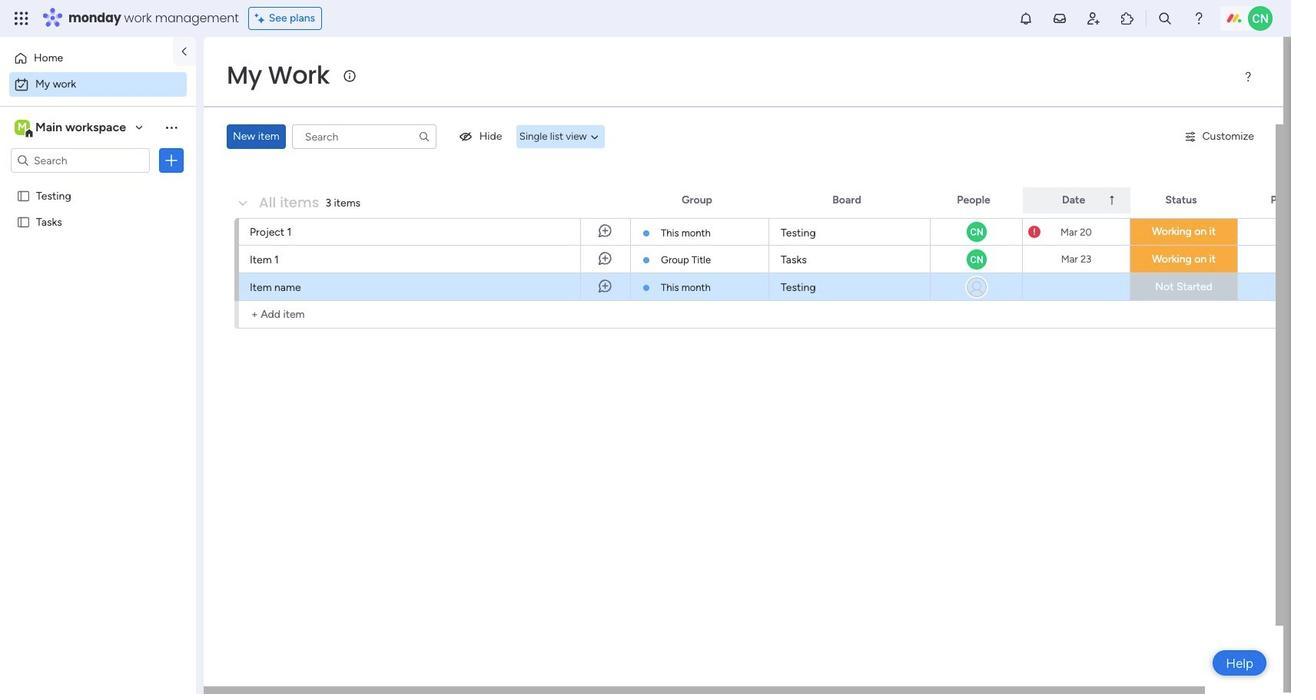 Task type: describe. For each thing, give the bounding box(es) containing it.
workspace image
[[15, 119, 30, 136]]

update feed image
[[1052, 11, 1068, 26]]

cool name image
[[1248, 6, 1273, 31]]

Filter dashboard by text search field
[[292, 125, 436, 149]]

Search in workspace field
[[32, 152, 128, 169]]

2 vertical spatial option
[[0, 182, 196, 185]]

menu image
[[1242, 71, 1254, 83]]

workspace options image
[[164, 120, 179, 135]]

1 vertical spatial option
[[9, 72, 187, 97]]

2 public board image from the top
[[16, 214, 31, 229]]

v2 overdue deadline image
[[1028, 225, 1041, 239]]

workspace selection element
[[15, 118, 128, 138]]

search image
[[418, 131, 430, 143]]



Task type: vqa. For each thing, say whether or not it's contained in the screenshot.
search box
yes



Task type: locate. For each thing, give the bounding box(es) containing it.
see plans image
[[255, 10, 269, 27]]

monday marketplace image
[[1120, 11, 1135, 26]]

option
[[9, 46, 164, 71], [9, 72, 187, 97], [0, 182, 196, 185]]

1 vertical spatial public board image
[[16, 214, 31, 229]]

None search field
[[292, 125, 436, 149]]

options image
[[164, 153, 179, 168]]

list box
[[0, 179, 196, 442]]

0 vertical spatial public board image
[[16, 188, 31, 203]]

help image
[[1191, 11, 1207, 26]]

0 vertical spatial option
[[9, 46, 164, 71]]

1 public board image from the top
[[16, 188, 31, 203]]

notifications image
[[1018, 11, 1034, 26]]

invite members image
[[1086, 11, 1101, 26]]

public board image
[[16, 188, 31, 203], [16, 214, 31, 229]]

select product image
[[14, 11, 29, 26]]

search everything image
[[1158, 11, 1173, 26]]

column header
[[1023, 188, 1131, 214]]

sort image
[[1106, 194, 1119, 207]]



